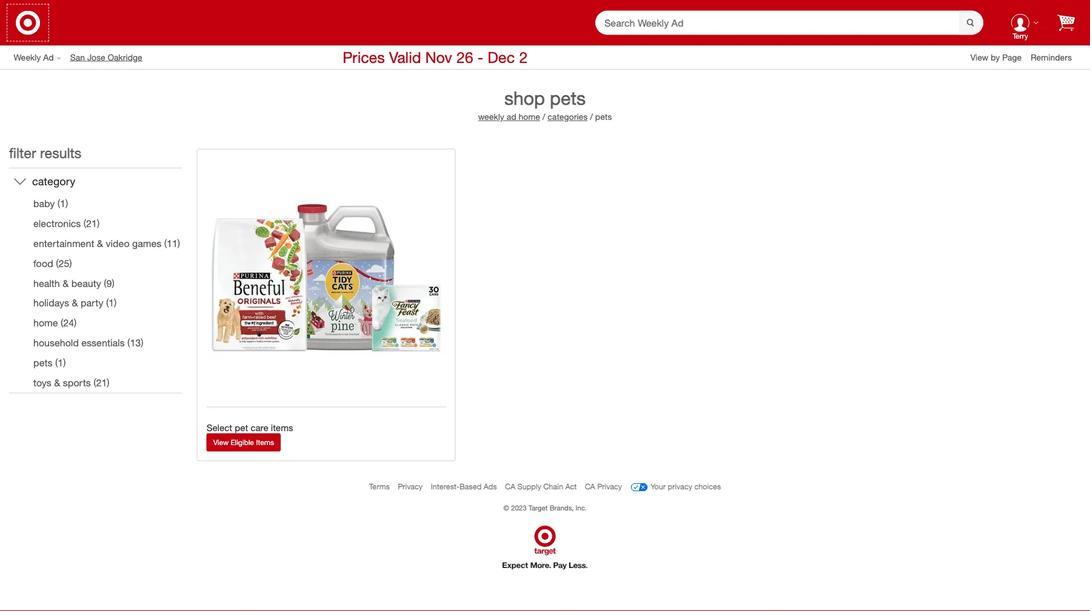 Task type: locate. For each thing, give the bounding box(es) containing it.
(1) for baby (1)
[[57, 198, 68, 210]]

ca
[[505, 482, 515, 492], [585, 482, 595, 492]]

(24)
[[61, 317, 77, 329]]

1 horizontal spatial view
[[971, 52, 989, 62]]

view left by
[[971, 52, 989, 62]]

act
[[565, 482, 577, 492]]

2 horizontal spatial pets
[[595, 112, 612, 122]]

go to target.com image
[[16, 11, 40, 35]]

1 horizontal spatial /
[[590, 112, 593, 122]]

1 vertical spatial view
[[213, 438, 229, 447]]

view by page link
[[971, 52, 1031, 62]]

home down the holidays
[[33, 317, 58, 329]]

ca left supply
[[505, 482, 515, 492]]

& for holidays
[[72, 298, 78, 309]]

weekly ad link
[[14, 51, 70, 63]]

1 vertical spatial (21)
[[94, 377, 110, 389]]

2 vertical spatial (1)
[[55, 357, 66, 369]]

select
[[207, 423, 232, 434]]

household
[[33, 337, 79, 349]]

1 privacy from the left
[[398, 482, 423, 492]]

ca privacy
[[585, 482, 622, 492]]

view down select
[[213, 438, 229, 447]]

electronics
[[33, 218, 81, 230]]

san jose oakridge
[[70, 52, 142, 62]]

0 horizontal spatial pets
[[33, 357, 52, 369]]

health & beauty (9)
[[33, 278, 114, 289]]

(21) right sports
[[94, 377, 110, 389]]

(1)
[[57, 198, 68, 210], [106, 298, 117, 309], [55, 357, 66, 369]]

1 vertical spatial pets
[[595, 112, 612, 122]]

shop pets weekly ad home / categories / pets
[[478, 87, 612, 122]]

form
[[595, 11, 983, 36]]

items
[[256, 438, 274, 447]]

2 privacy from the left
[[597, 482, 622, 492]]

pets right the categories
[[595, 112, 612, 122]]

(1) right party
[[106, 298, 117, 309]]

home right ad
[[519, 112, 540, 122]]

by
[[991, 52, 1000, 62]]

shop
[[504, 87, 545, 109]]

ca for ca supply chain act
[[505, 482, 515, 492]]

prices
[[343, 48, 385, 66]]

1 horizontal spatial ca
[[585, 482, 595, 492]]

1 / from the left
[[543, 112, 545, 122]]

food
[[33, 258, 53, 270]]

(1) down household
[[55, 357, 66, 369]]

1 ca from the left
[[505, 482, 515, 492]]

0 horizontal spatial view
[[213, 438, 229, 447]]

ca for ca privacy
[[585, 482, 595, 492]]

& left party
[[72, 298, 78, 309]]

0 horizontal spatial /
[[543, 112, 545, 122]]

view
[[971, 52, 989, 62], [213, 438, 229, 447]]

select pet care items view eligible items
[[207, 423, 293, 447]]

0 vertical spatial home
[[519, 112, 540, 122]]

-
[[478, 48, 483, 66]]

san
[[70, 52, 85, 62]]

filter
[[9, 144, 36, 161]]

0 horizontal spatial home
[[33, 317, 58, 329]]

choices
[[695, 482, 721, 492]]

view inside select pet care items view eligible items
[[213, 438, 229, 447]]

26
[[456, 48, 473, 66]]

0 vertical spatial (1)
[[57, 198, 68, 210]]

& right the toys
[[54, 377, 60, 389]]

© 2023 target brands, inc.
[[504, 504, 587, 512]]

home
[[519, 112, 540, 122], [33, 317, 58, 329]]

pets up the categories
[[550, 87, 586, 109]]

privacy
[[398, 482, 423, 492], [597, 482, 622, 492]]

0 horizontal spatial privacy
[[398, 482, 423, 492]]

privacy left ccpa icon
[[597, 482, 622, 492]]

/
[[543, 112, 545, 122], [590, 112, 593, 122]]

video
[[106, 238, 130, 250]]

/ right the categories
[[590, 112, 593, 122]]

pet
[[235, 423, 248, 434]]

select pet care items link
[[207, 423, 446, 434]]

& left the video
[[97, 238, 103, 250]]

/ left categories 'link'
[[543, 112, 545, 122]]

(13)
[[127, 337, 143, 349]]

(1) right baby
[[57, 198, 68, 210]]

baby (1)
[[33, 198, 68, 210]]

& for health
[[63, 278, 69, 289]]

categories
[[548, 112, 588, 122]]

electronics (21)
[[33, 218, 100, 230]]

1 vertical spatial home
[[33, 317, 58, 329]]

& right health
[[63, 278, 69, 289]]

0 vertical spatial pets
[[550, 87, 586, 109]]

terry link
[[1002, 3, 1039, 42]]

1 horizontal spatial home
[[519, 112, 540, 122]]

baby
[[33, 198, 55, 210]]

(21) up entertainment & video games (11)
[[84, 218, 100, 230]]

(21)
[[84, 218, 100, 230], [94, 377, 110, 389]]

ca right act on the right bottom of page
[[585, 482, 595, 492]]

1 horizontal spatial privacy
[[597, 482, 622, 492]]

weekly
[[478, 112, 504, 122]]

ccpa image
[[630, 479, 649, 497]]

privacy right terms link
[[398, 482, 423, 492]]

party
[[81, 298, 103, 309]]

terms
[[369, 482, 390, 492]]

1 vertical spatial (1)
[[106, 298, 117, 309]]

valid
[[389, 48, 421, 66]]

2 ca from the left
[[585, 482, 595, 492]]

pets
[[550, 87, 586, 109], [595, 112, 612, 122], [33, 357, 52, 369]]

& for entertainment
[[97, 238, 103, 250]]

0 horizontal spatial ca
[[505, 482, 515, 492]]

&
[[97, 238, 103, 250], [63, 278, 69, 289], [72, 298, 78, 309], [54, 377, 60, 389]]

ca supply chain act
[[505, 482, 577, 492]]

pets up the toys
[[33, 357, 52, 369]]

games
[[132, 238, 161, 250]]



Task type: vqa. For each thing, say whether or not it's contained in the screenshot.
baby (1)
yes



Task type: describe. For each thing, give the bounding box(es) containing it.
chevron right image
[[14, 176, 26, 188]]

©
[[504, 504, 509, 512]]

weekly ad home link
[[478, 112, 540, 122]]

page
[[1002, 52, 1022, 62]]

based
[[460, 482, 482, 492]]

reminders
[[1031, 52, 1072, 62]]

home (24)
[[33, 317, 77, 329]]

reminders link
[[1031, 51, 1081, 63]]

(25)
[[56, 258, 72, 270]]

view your cart on target.com image
[[1057, 14, 1075, 31]]

privacy
[[668, 482, 692, 492]]

(9)
[[104, 278, 114, 289]]

interest-based ads
[[431, 482, 497, 492]]

pets (1)
[[33, 357, 66, 369]]

household essentials (13)
[[33, 337, 143, 349]]

sports
[[63, 377, 91, 389]]

home inside shop pets weekly ad home / categories / pets
[[519, 112, 540, 122]]

supply
[[518, 482, 541, 492]]

view by page
[[971, 52, 1022, 62]]

your privacy choices
[[651, 482, 721, 492]]

entertainment
[[33, 238, 94, 250]]

2023
[[511, 504, 527, 512]]

san jose oakridge link
[[70, 51, 151, 63]]

ad
[[43, 52, 54, 62]]

2
[[519, 48, 528, 66]]

filter results
[[9, 144, 81, 161]]

toys
[[33, 377, 51, 389]]

0 vertical spatial view
[[971, 52, 989, 62]]

(1) for pets (1)
[[55, 357, 66, 369]]

2 / from the left
[[590, 112, 593, 122]]

(11)
[[164, 238, 180, 250]]

oakridge
[[108, 52, 142, 62]]

terry
[[1013, 32, 1028, 41]]

chain
[[543, 482, 563, 492]]

holidays
[[33, 298, 69, 309]]

brands,
[[550, 504, 574, 512]]

health
[[33, 278, 60, 289]]

holidays & party (1)
[[33, 298, 117, 309]]

inc.
[[576, 504, 587, 512]]

category
[[32, 175, 75, 188]]

your privacy choices link
[[630, 479, 721, 497]]

beauty
[[71, 278, 101, 289]]

food (25)
[[33, 258, 72, 270]]

category button
[[9, 168, 182, 194]]

eligible
[[231, 438, 254, 447]]

jose
[[87, 52, 105, 62]]

Search Weekly Ad search field
[[595, 11, 983, 36]]

items
[[271, 423, 293, 434]]

& for toys
[[54, 377, 60, 389]]

interest-based ads link
[[431, 482, 497, 492]]

entertainment & video games (11)
[[33, 238, 180, 250]]

essentials
[[81, 337, 125, 349]]

results
[[40, 144, 81, 161]]

ca supply chain act link
[[505, 482, 577, 492]]

2 vertical spatial pets
[[33, 357, 52, 369]]

interest-
[[431, 482, 460, 492]]

privacy link
[[398, 482, 423, 492]]

ad
[[507, 112, 516, 122]]

nov
[[425, 48, 452, 66]]

weekly
[[14, 52, 41, 62]]

weekly ad
[[14, 52, 54, 62]]

ca privacy link
[[585, 482, 622, 492]]

0 vertical spatial (21)
[[84, 218, 100, 230]]

terms link
[[369, 482, 390, 492]]

toys & sports (21)
[[33, 377, 110, 389]]

dec
[[488, 48, 515, 66]]

your
[[651, 482, 666, 492]]

target
[[529, 504, 548, 512]]

care
[[251, 423, 268, 434]]

ads
[[484, 482, 497, 492]]

categories link
[[548, 112, 588, 122]]

select pet care items image
[[207, 159, 446, 398]]

1 horizontal spatial pets
[[550, 87, 586, 109]]

prices valid nov 26 - dec 2
[[343, 48, 528, 66]]



